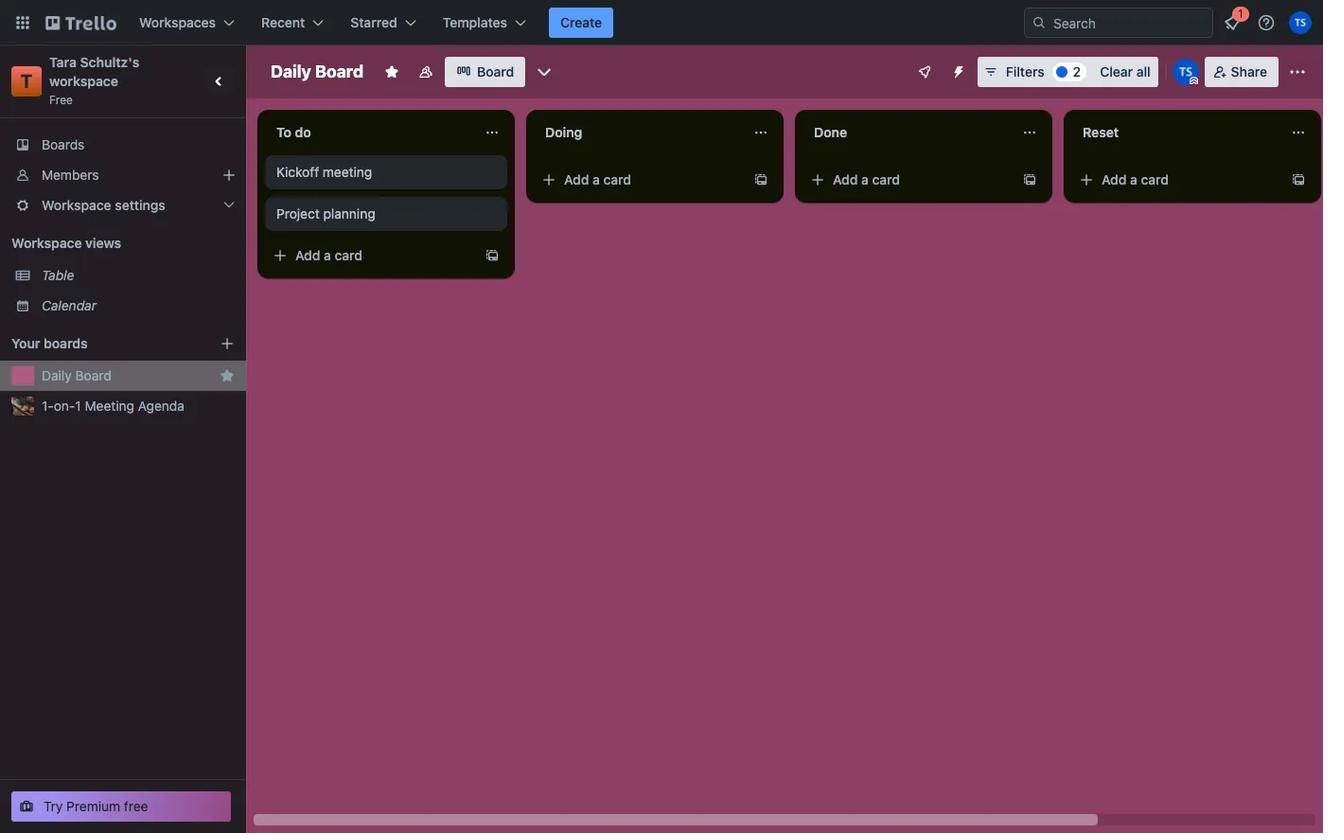 Task type: vqa. For each thing, say whether or not it's contained in the screenshot.
Add a card BUTTON associated with To do
yes



Task type: locate. For each thing, give the bounding box(es) containing it.
card for doing
[[604, 171, 632, 188]]

reset
[[1083, 124, 1120, 140]]

a down project planning
[[324, 247, 331, 263]]

1 horizontal spatial board
[[315, 62, 364, 81]]

board link
[[445, 57, 526, 87]]

1 horizontal spatial daily
[[271, 62, 311, 81]]

recent
[[261, 14, 305, 30]]

doing
[[545, 124, 583, 140]]

add a card button
[[534, 165, 746, 195], [803, 165, 1015, 195], [1072, 165, 1284, 195], [265, 241, 477, 271]]

2 horizontal spatial board
[[477, 63, 515, 80]]

add a card
[[564, 171, 632, 188], [833, 171, 901, 188], [1102, 171, 1170, 188], [295, 247, 363, 263]]

share
[[1232, 63, 1268, 80]]

a for to do
[[324, 247, 331, 263]]

your
[[11, 335, 40, 351]]

2 create from template… image from the left
[[1023, 172, 1038, 188]]

daily board down recent dropdown button
[[271, 62, 364, 81]]

card for to do
[[335, 247, 363, 263]]

automation image
[[944, 57, 970, 83]]

add down reset on the right top of page
[[1102, 171, 1127, 188]]

add a card button down project planning link
[[265, 241, 477, 271]]

create from template… image
[[1292, 172, 1307, 188], [485, 248, 500, 263]]

add a card button down reset text box
[[1072, 165, 1284, 195]]

1
[[75, 398, 81, 414]]

clear all button
[[1093, 57, 1159, 87]]

1 horizontal spatial create from template… image
[[1292, 172, 1307, 188]]

1 vertical spatial workspace
[[11, 235, 82, 251]]

card down planning
[[335, 247, 363, 263]]

card down done text field
[[873, 171, 901, 188]]

daily inside board name text box
[[271, 62, 311, 81]]

project
[[277, 206, 320, 222]]

workspace for workspace settings
[[42, 197, 111, 213]]

workspace views
[[11, 235, 121, 251]]

tara schultz's workspace free
[[49, 54, 143, 107]]

daily board up 1
[[42, 367, 111, 384]]

add a card down the done
[[833, 171, 901, 188]]

board left customize views image at the left of page
[[477, 63, 515, 80]]

free
[[49, 93, 73, 107]]

2
[[1074, 63, 1082, 80]]

0 vertical spatial workspace
[[42, 197, 111, 213]]

kickoff meeting
[[277, 164, 372, 180]]

back to home image
[[45, 8, 116, 38]]

1 horizontal spatial create from template… image
[[1023, 172, 1038, 188]]

add a card down doing
[[564, 171, 632, 188]]

a down reset text box
[[1131, 171, 1138, 188]]

Board name text field
[[261, 57, 373, 87]]

card
[[604, 171, 632, 188], [873, 171, 901, 188], [1142, 171, 1170, 188], [335, 247, 363, 263]]

add a card button for doing
[[534, 165, 746, 195]]

workspaces button
[[128, 8, 246, 38]]

project planning
[[277, 206, 376, 222]]

kickoff meeting link
[[277, 163, 496, 182]]

daily board
[[271, 62, 364, 81], [42, 367, 111, 384]]

create from template… image for to do
[[485, 248, 500, 263]]

create from template… image for doing
[[754, 172, 769, 188]]

calendar
[[42, 297, 97, 313]]

this member is an admin of this board. image
[[1190, 77, 1199, 85]]

add board image
[[220, 336, 235, 351]]

0 horizontal spatial board
[[75, 367, 111, 384]]

board left star or unstar board icon
[[315, 62, 364, 81]]

add a card for to do
[[295, 247, 363, 263]]

settings
[[115, 197, 166, 213]]

a
[[593, 171, 600, 188], [862, 171, 869, 188], [1131, 171, 1138, 188], [324, 247, 331, 263]]

0 vertical spatial daily
[[271, 62, 311, 81]]

open information menu image
[[1258, 13, 1277, 32]]

workspace for workspace views
[[11, 235, 82, 251]]

members link
[[0, 160, 246, 190]]

create from template… image
[[754, 172, 769, 188], [1023, 172, 1038, 188]]

on-
[[54, 398, 75, 414]]

board
[[315, 62, 364, 81], [477, 63, 515, 80], [75, 367, 111, 384]]

a down doing text field
[[593, 171, 600, 188]]

add a card down reset on the right top of page
[[1102, 171, 1170, 188]]

calendar link
[[42, 296, 235, 315]]

add a card button for to do
[[265, 241, 477, 271]]

add for doing
[[564, 171, 589, 188]]

star or unstar board image
[[385, 64, 400, 80]]

workspace down members
[[42, 197, 111, 213]]

starred button
[[339, 8, 428, 38]]

add a card button down doing text field
[[534, 165, 746, 195]]

add down the done
[[833, 171, 858, 188]]

daily
[[271, 62, 311, 81], [42, 367, 72, 384]]

search image
[[1032, 15, 1047, 30]]

a for reset
[[1131, 171, 1138, 188]]

Doing text field
[[534, 117, 742, 148]]

a for done
[[862, 171, 869, 188]]

starred
[[351, 14, 397, 30]]

done
[[814, 124, 848, 140]]

create from template… image for reset
[[1292, 172, 1307, 188]]

tara schultz's workspace link
[[49, 54, 143, 89]]

add a card down project planning
[[295, 247, 363, 263]]

add
[[564, 171, 589, 188], [833, 171, 858, 188], [1102, 171, 1127, 188], [295, 247, 321, 263]]

1 vertical spatial daily board
[[42, 367, 111, 384]]

create
[[561, 14, 602, 30]]

workspace up the table
[[11, 235, 82, 251]]

workspace settings button
[[0, 190, 246, 221]]

free
[[124, 798, 148, 814]]

add a card button down done text field
[[803, 165, 1015, 195]]

workspace inside 'workspace settings' popup button
[[42, 197, 111, 213]]

card down doing text field
[[604, 171, 632, 188]]

schultz's
[[80, 54, 139, 70]]

0 horizontal spatial create from template… image
[[754, 172, 769, 188]]

boards
[[44, 335, 88, 351]]

tara schultz (taraschultz7) image
[[1290, 11, 1313, 34]]

0 horizontal spatial daily
[[42, 367, 72, 384]]

your boards
[[11, 335, 88, 351]]

a for doing
[[593, 171, 600, 188]]

0 horizontal spatial daily board
[[42, 367, 111, 384]]

1 horizontal spatial daily board
[[271, 62, 364, 81]]

filters
[[1006, 63, 1045, 80]]

daily board inside board name text box
[[271, 62, 364, 81]]

1 vertical spatial create from template… image
[[485, 248, 500, 263]]

do
[[295, 124, 311, 140]]

0 vertical spatial daily board
[[271, 62, 364, 81]]

card for reset
[[1142, 171, 1170, 188]]

1 create from template… image from the left
[[754, 172, 769, 188]]

starred icon image
[[220, 368, 235, 384]]

1-on-1 meeting agenda link
[[42, 397, 235, 416]]

a down done text field
[[862, 171, 869, 188]]

To do text field
[[265, 117, 474, 148]]

table link
[[42, 266, 235, 285]]

add down doing
[[564, 171, 589, 188]]

add for to do
[[295, 247, 321, 263]]

workspace
[[42, 197, 111, 213], [11, 235, 82, 251]]

daily up on- in the left top of the page
[[42, 367, 72, 384]]

add down 'project'
[[295, 247, 321, 263]]

add for done
[[833, 171, 858, 188]]

board down your boards with 2 items "element"
[[75, 367, 111, 384]]

daily down recent dropdown button
[[271, 62, 311, 81]]

card down reset text box
[[1142, 171, 1170, 188]]

0 vertical spatial create from template… image
[[1292, 172, 1307, 188]]

0 horizontal spatial create from template… image
[[485, 248, 500, 263]]



Task type: describe. For each thing, give the bounding box(es) containing it.
add a card for reset
[[1102, 171, 1170, 188]]

add a card for done
[[833, 171, 901, 188]]

workspace settings
[[42, 197, 166, 213]]

tara
[[49, 54, 77, 70]]

try premium free
[[44, 798, 148, 814]]

share button
[[1205, 57, 1279, 87]]

1 notification image
[[1222, 11, 1244, 34]]

card for done
[[873, 171, 901, 188]]

daily board link
[[42, 366, 212, 385]]

create from template… image for done
[[1023, 172, 1038, 188]]

power ups image
[[917, 64, 933, 80]]

to do
[[277, 124, 311, 140]]

add a card button for done
[[803, 165, 1015, 195]]

to
[[277, 124, 292, 140]]

views
[[85, 235, 121, 251]]

meeting
[[323, 164, 372, 180]]

1-on-1 meeting agenda
[[42, 398, 185, 414]]

meeting
[[85, 398, 134, 414]]

boards
[[42, 136, 85, 152]]

members
[[42, 167, 99, 183]]

templates
[[443, 14, 508, 30]]

add a card button for reset
[[1072, 165, 1284, 195]]

tara schultz (taraschultz7) image
[[1173, 59, 1200, 85]]

customize views image
[[535, 63, 554, 81]]

planning
[[323, 206, 376, 222]]

1-
[[42, 398, 54, 414]]

templates button
[[432, 8, 538, 38]]

try
[[44, 798, 63, 814]]

agenda
[[138, 398, 185, 414]]

show menu image
[[1289, 63, 1308, 81]]

workspace
[[49, 73, 118, 89]]

add for reset
[[1102, 171, 1127, 188]]

Search field
[[1047, 9, 1213, 37]]

t link
[[11, 66, 42, 97]]

all
[[1137, 63, 1151, 80]]

recent button
[[250, 8, 336, 38]]

create button
[[549, 8, 614, 38]]

premium
[[66, 798, 120, 814]]

workspaces
[[139, 14, 216, 30]]

1 vertical spatial daily
[[42, 367, 72, 384]]

workspace visible image
[[419, 64, 434, 80]]

boards link
[[0, 130, 246, 160]]

Done text field
[[803, 117, 1011, 148]]

t
[[21, 70, 32, 92]]

primary element
[[0, 0, 1324, 45]]

workspace navigation collapse icon image
[[206, 68, 233, 95]]

try premium free button
[[11, 792, 231, 822]]

clear
[[1101, 63, 1134, 80]]

Reset text field
[[1072, 117, 1280, 148]]

kickoff
[[277, 164, 319, 180]]

your boards with 2 items element
[[11, 332, 191, 355]]

table
[[42, 267, 74, 283]]

board inside text box
[[315, 62, 364, 81]]

add a card for doing
[[564, 171, 632, 188]]

project planning link
[[277, 205, 496, 223]]

clear all
[[1101, 63, 1151, 80]]



